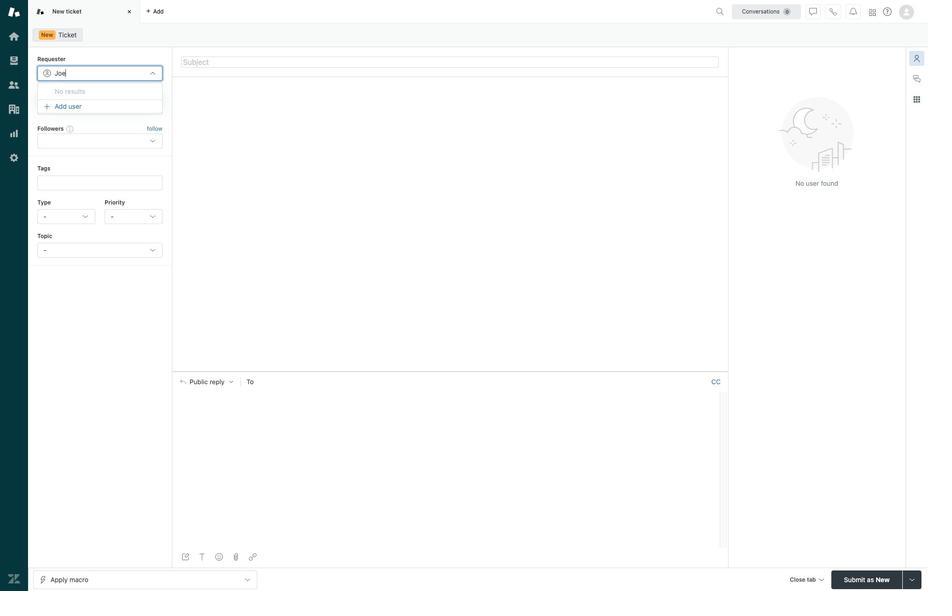 Task type: locate. For each thing, give the bounding box(es) containing it.
button displays agent's chat status as invisible. image
[[810, 8, 817, 15]]

organizations image
[[8, 103, 20, 115]]

zendesk products image
[[869, 9, 876, 16]]

notifications image
[[850, 8, 857, 15]]

customer context image
[[913, 55, 921, 62]]

format text image
[[199, 554, 206, 561]]

reporting image
[[8, 128, 20, 140]]

apps image
[[913, 96, 921, 103]]

tab
[[28, 0, 140, 23]]

get help image
[[883, 7, 892, 16]]

secondary element
[[28, 26, 928, 44]]



Task type: vqa. For each thing, say whether or not it's contained in the screenshot.
Add link (Cmd K) icon
yes



Task type: describe. For each thing, give the bounding box(es) containing it.
Subject field
[[181, 56, 719, 68]]

main element
[[0, 0, 28, 591]]

minimize composer image
[[446, 368, 454, 375]]

add link (cmd k) image
[[249, 554, 256, 561]]

info on adding followers image
[[67, 125, 74, 133]]

insert emojis image
[[215, 554, 223, 561]]

get started image
[[8, 30, 20, 43]]

views image
[[8, 55, 20, 67]]

customers image
[[8, 79, 20, 91]]

tabs tab list
[[28, 0, 712, 23]]

search name or contact info field
[[55, 69, 145, 78]]

add attachment image
[[232, 554, 240, 561]]

draft mode image
[[182, 554, 189, 561]]

admin image
[[8, 152, 20, 164]]

zendesk image
[[8, 573, 20, 585]]

close image
[[125, 7, 134, 16]]

zendesk support image
[[8, 6, 20, 18]]



